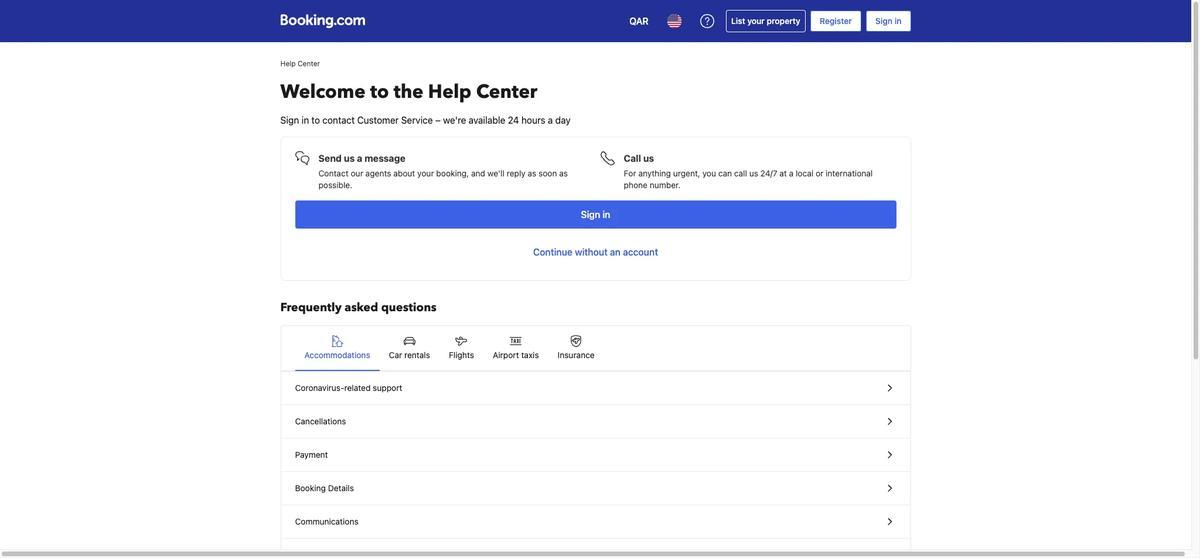 Task type: vqa. For each thing, say whether or not it's contained in the screenshot.
first By from the right
no



Task type: locate. For each thing, give the bounding box(es) containing it.
list
[[732, 16, 746, 26]]

tab list
[[281, 326, 911, 372]]

1 vertical spatial center
[[476, 79, 538, 105]]

urgent,
[[673, 168, 701, 178]]

0 vertical spatial your
[[748, 16, 765, 26]]

help up welcome
[[281, 59, 296, 68]]

send us a message contact our agents about your booking, and we'll reply as soon as possible.
[[319, 153, 568, 190]]

your right list
[[748, 16, 765, 26]]

to up customer
[[370, 79, 389, 105]]

car rentals
[[389, 350, 430, 360]]

sign in up continue without an account
[[581, 209, 611, 220]]

your right about
[[418, 168, 434, 178]]

without
[[575, 247, 608, 257]]

2 horizontal spatial a
[[790, 168, 794, 178]]

possible.
[[319, 180, 353, 190]]

call
[[624, 153, 641, 164]]

to
[[370, 79, 389, 105], [312, 115, 320, 125]]

1 vertical spatial sign in
[[581, 209, 611, 220]]

0 horizontal spatial a
[[357, 153, 363, 164]]

1 vertical spatial in
[[302, 115, 309, 125]]

coronavirus-related support
[[295, 383, 403, 393]]

center up 24
[[476, 79, 538, 105]]

a
[[548, 115, 553, 125], [357, 153, 363, 164], [790, 168, 794, 178]]

a left day
[[548, 115, 553, 125]]

1 horizontal spatial center
[[476, 79, 538, 105]]

0 vertical spatial sign in
[[876, 16, 902, 26]]

0 horizontal spatial your
[[418, 168, 434, 178]]

0 horizontal spatial to
[[312, 115, 320, 125]]

in
[[895, 16, 902, 26], [302, 115, 309, 125], [603, 209, 611, 220]]

us up our
[[344, 153, 355, 164]]

0 horizontal spatial sign in
[[581, 209, 611, 220]]

booking details button
[[281, 472, 911, 505]]

us up anything
[[644, 153, 654, 164]]

details
[[328, 483, 354, 493]]

sign up without
[[581, 209, 601, 220]]

1 horizontal spatial sign in
[[876, 16, 902, 26]]

1 horizontal spatial as
[[560, 168, 568, 178]]

accommodations button
[[295, 326, 380, 371]]

us for call
[[644, 153, 654, 164]]

2 vertical spatial sign
[[581, 209, 601, 220]]

center up welcome
[[298, 59, 320, 68]]

1 as from the left
[[528, 168, 537, 178]]

0 vertical spatial to
[[370, 79, 389, 105]]

reply
[[507, 168, 526, 178]]

sign in link
[[866, 11, 911, 32], [295, 201, 897, 229]]

0 vertical spatial sign in link
[[866, 11, 911, 32]]

1 horizontal spatial us
[[644, 153, 654, 164]]

property
[[767, 16, 801, 26]]

to left "contact"
[[312, 115, 320, 125]]

us inside the send us a message contact our agents about your booking, and we'll reply as soon as possible.
[[344, 153, 355, 164]]

call us for anything urgent, you can call us 24/7 at a local or international phone number.
[[624, 153, 873, 190]]

welcome to the help center
[[281, 79, 538, 105]]

your inside the send us a message contact our agents about your booking, and we'll reply as soon as possible.
[[418, 168, 434, 178]]

frequently asked questions
[[281, 300, 437, 315]]

us right call
[[750, 168, 759, 178]]

2 horizontal spatial us
[[750, 168, 759, 178]]

help
[[281, 59, 296, 68], [428, 79, 472, 105]]

related
[[344, 383, 371, 393]]

day
[[556, 115, 571, 125]]

sign in link up continue without an account
[[295, 201, 897, 229]]

1 horizontal spatial help
[[428, 79, 472, 105]]

a inside call us for anything urgent, you can call us 24/7 at a local or international phone number.
[[790, 168, 794, 178]]

24
[[508, 115, 519, 125]]

2 vertical spatial a
[[790, 168, 794, 178]]

tab list containing accommodations
[[281, 326, 911, 372]]

agents
[[366, 168, 391, 178]]

coronavirus-related support button
[[281, 372, 911, 405]]

1 vertical spatial your
[[418, 168, 434, 178]]

1 vertical spatial help
[[428, 79, 472, 105]]

sign right register
[[876, 16, 893, 26]]

your
[[748, 16, 765, 26], [418, 168, 434, 178]]

sign in link right register link
[[866, 11, 911, 32]]

as
[[528, 168, 537, 178], [560, 168, 568, 178]]

message
[[365, 153, 406, 164]]

0 vertical spatial center
[[298, 59, 320, 68]]

for
[[624, 168, 637, 178]]

airport taxis
[[493, 350, 539, 360]]

soon
[[539, 168, 557, 178]]

as right soon
[[560, 168, 568, 178]]

local
[[796, 168, 814, 178]]

0 vertical spatial a
[[548, 115, 553, 125]]

0 vertical spatial in
[[895, 16, 902, 26]]

1 vertical spatial sign in link
[[295, 201, 897, 229]]

help center
[[281, 59, 320, 68]]

available
[[469, 115, 506, 125]]

and
[[471, 168, 486, 178]]

frequently
[[281, 300, 342, 315]]

a right the at
[[790, 168, 794, 178]]

service
[[401, 115, 433, 125]]

at
[[780, 168, 787, 178]]

support
[[373, 383, 403, 393]]

2 vertical spatial in
[[603, 209, 611, 220]]

2 horizontal spatial sign
[[876, 16, 893, 26]]

1 vertical spatial a
[[357, 153, 363, 164]]

2 horizontal spatial in
[[895, 16, 902, 26]]

1 horizontal spatial in
[[603, 209, 611, 220]]

customer
[[357, 115, 399, 125]]

register link
[[811, 11, 862, 32]]

0 horizontal spatial center
[[298, 59, 320, 68]]

0 horizontal spatial sign
[[281, 115, 299, 125]]

phone
[[624, 180, 648, 190]]

international
[[826, 168, 873, 178]]

1 horizontal spatial a
[[548, 115, 553, 125]]

0 horizontal spatial as
[[528, 168, 537, 178]]

sign in right register
[[876, 16, 902, 26]]

a up our
[[357, 153, 363, 164]]

help up we're
[[428, 79, 472, 105]]

us
[[344, 153, 355, 164], [644, 153, 654, 164], [750, 168, 759, 178]]

in for the topmost the "sign in" link
[[895, 16, 902, 26]]

qar
[[630, 16, 649, 26]]

1 horizontal spatial sign
[[581, 209, 601, 220]]

in for the "sign in" link to the bottom
[[603, 209, 611, 220]]

anything
[[639, 168, 671, 178]]

center
[[298, 59, 320, 68], [476, 79, 538, 105]]

sign in
[[876, 16, 902, 26], [581, 209, 611, 220]]

sign down welcome
[[281, 115, 299, 125]]

0 horizontal spatial help
[[281, 59, 296, 68]]

contact
[[323, 115, 355, 125]]

as left soon
[[528, 168, 537, 178]]

0 horizontal spatial us
[[344, 153, 355, 164]]

sign
[[876, 16, 893, 26], [281, 115, 299, 125], [581, 209, 601, 220]]

0 vertical spatial sign
[[876, 16, 893, 26]]

cancellations button
[[281, 405, 911, 439]]

payment button
[[281, 439, 911, 472]]



Task type: describe. For each thing, give the bounding box(es) containing it.
airport
[[493, 350, 519, 360]]

contact
[[319, 168, 349, 178]]

we'll
[[488, 168, 505, 178]]

sign in for the topmost the "sign in" link
[[876, 16, 902, 26]]

insurance
[[558, 350, 595, 360]]

questions
[[381, 300, 437, 315]]

flights button
[[440, 326, 484, 371]]

0 vertical spatial help
[[281, 59, 296, 68]]

0 horizontal spatial in
[[302, 115, 309, 125]]

asked
[[345, 300, 378, 315]]

qar button
[[623, 7, 656, 35]]

can
[[719, 168, 732, 178]]

continue without an account button
[[295, 238, 897, 266]]

1 vertical spatial sign
[[281, 115, 299, 125]]

or
[[816, 168, 824, 178]]

continue
[[533, 247, 573, 257]]

airport taxis button
[[484, 326, 549, 371]]

account
[[623, 247, 658, 257]]

insurance button
[[549, 326, 604, 371]]

communications button
[[281, 505, 911, 539]]

a for sign in to contact customer service – we're available 24 hours a day
[[548, 115, 553, 125]]

our
[[351, 168, 363, 178]]

booking,
[[436, 168, 469, 178]]

we're
[[443, 115, 466, 125]]

coronavirus-
[[295, 383, 344, 393]]

list your property link
[[726, 10, 806, 32]]

car
[[389, 350, 402, 360]]

1 horizontal spatial to
[[370, 79, 389, 105]]

accommodations
[[305, 350, 370, 360]]

payment
[[295, 450, 328, 460]]

you
[[703, 168, 716, 178]]

cancellations
[[295, 416, 346, 426]]

1 vertical spatial to
[[312, 115, 320, 125]]

call
[[735, 168, 747, 178]]

sign for the "sign in" link to the bottom
[[581, 209, 601, 220]]

a for call us for anything urgent, you can call us 24/7 at a local or international phone number.
[[790, 168, 794, 178]]

–
[[436, 115, 441, 125]]

number.
[[650, 180, 681, 190]]

taxis
[[521, 350, 539, 360]]

sign for the topmost the "sign in" link
[[876, 16, 893, 26]]

booking
[[295, 483, 326, 493]]

send
[[319, 153, 342, 164]]

booking details
[[295, 483, 354, 493]]

2 as from the left
[[560, 168, 568, 178]]

register
[[820, 16, 852, 26]]

list your property
[[732, 16, 801, 26]]

welcome
[[281, 79, 366, 105]]

about
[[394, 168, 415, 178]]

sign in for the "sign in" link to the bottom
[[581, 209, 611, 220]]

sign in to contact customer service – we're available 24 hours a day
[[281, 115, 571, 125]]

communications
[[295, 517, 359, 526]]

continue without an account
[[533, 247, 658, 257]]

car rentals button
[[380, 326, 440, 371]]

rentals
[[405, 350, 430, 360]]

flights
[[449, 350, 474, 360]]

booking.com online hotel reservations image
[[281, 14, 365, 28]]

1 horizontal spatial your
[[748, 16, 765, 26]]

hours
[[522, 115, 546, 125]]

24/7
[[761, 168, 778, 178]]

the
[[394, 79, 424, 105]]

us for send
[[344, 153, 355, 164]]

a inside the send us a message contact our agents about your booking, and we'll reply as soon as possible.
[[357, 153, 363, 164]]

an
[[610, 247, 621, 257]]



